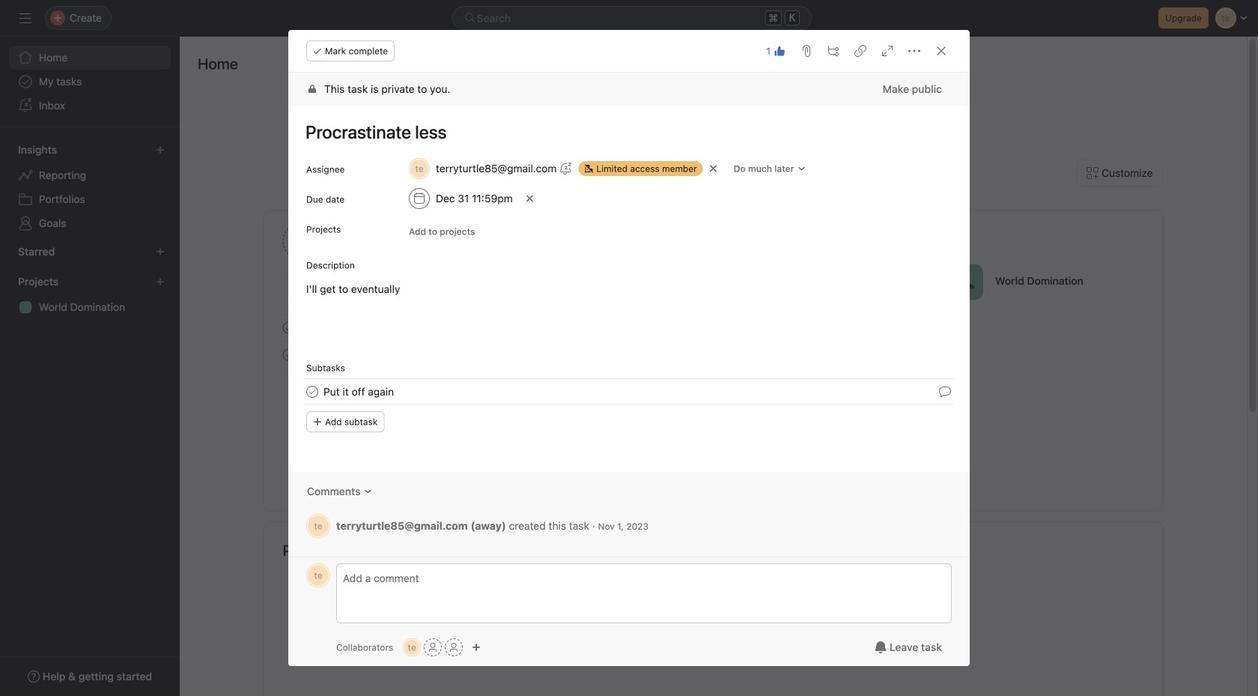 Task type: vqa. For each thing, say whether or not it's contained in the screenshot.
COPY TASK LINK image
yes



Task type: locate. For each thing, give the bounding box(es) containing it.
insights element
[[0, 136, 180, 238]]

0 vertical spatial mark complete image
[[280, 346, 298, 364]]

mark complete checkbox inside procrastinate less dialog
[[303, 383, 321, 401]]

more actions for this task image
[[909, 45, 921, 57]]

0 vertical spatial list item
[[745, 263, 782, 301]]

1 like. you liked this task image
[[774, 45, 786, 57]]

hide sidebar image
[[19, 12, 31, 24]]

list item
[[745, 263, 782, 301], [289, 378, 970, 405]]

1 horizontal spatial mark complete image
[[303, 383, 321, 401]]

mark complete image
[[280, 346, 298, 364], [303, 383, 321, 401]]

add subtask image
[[828, 45, 840, 57]]

0 vertical spatial mark complete checkbox
[[280, 319, 298, 337]]

close task pane image
[[936, 45, 948, 57]]

Mark complete checkbox
[[280, 319, 298, 337], [280, 346, 298, 364], [303, 383, 321, 401]]

rocket image
[[957, 273, 975, 291]]

procrastinate less dialog
[[289, 30, 970, 666]]

comments image
[[364, 487, 373, 496]]

Task Name text field
[[296, 115, 952, 149], [324, 384, 394, 400]]

copy task link image
[[855, 45, 867, 57]]

2 vertical spatial mark complete checkbox
[[303, 383, 321, 401]]

1 vertical spatial mark complete checkbox
[[280, 346, 298, 364]]

main content
[[289, 73, 970, 557]]



Task type: describe. For each thing, give the bounding box(es) containing it.
0 vertical spatial task name text field
[[296, 115, 952, 149]]

add profile photo image
[[283, 223, 319, 259]]

mark complete image
[[280, 319, 298, 337]]

1 vertical spatial task name text field
[[324, 384, 394, 400]]

global element
[[0, 37, 180, 127]]

attachments: add a file to this task, procrastinate less image
[[801, 45, 813, 57]]

remove assignee image
[[709, 164, 718, 173]]

add or remove collaborators image
[[472, 643, 481, 652]]

full screen image
[[882, 45, 894, 57]]

projects element
[[0, 268, 180, 322]]

0 comments. click to go to subtask details and comments image
[[940, 386, 952, 398]]

1 vertical spatial list item
[[289, 378, 970, 405]]

clear due date image
[[526, 194, 535, 203]]

0 horizontal spatial mark complete image
[[280, 346, 298, 364]]

1 vertical spatial mark complete image
[[303, 383, 321, 401]]



